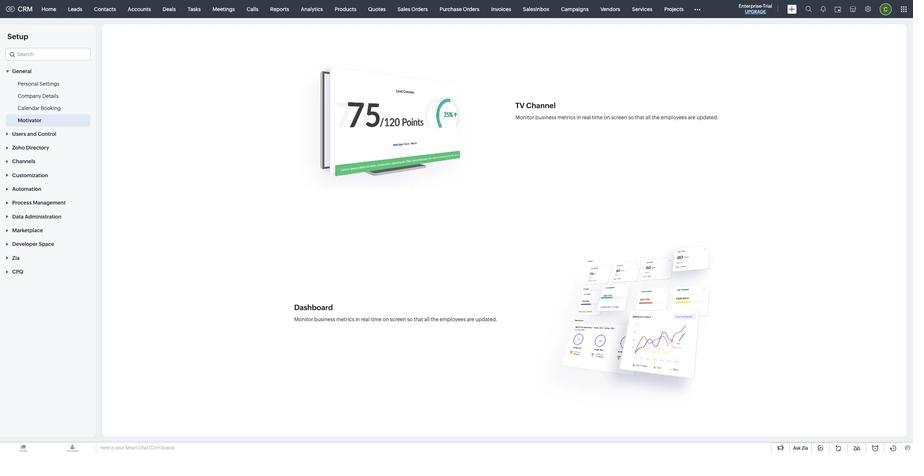 Task type: vqa. For each thing, say whether or not it's contained in the screenshot.
Chats image
yes



Task type: describe. For each thing, give the bounding box(es) containing it.
tv
[[515, 101, 525, 110]]

personal settings link
[[18, 80, 59, 88]]

zoho directory
[[12, 145, 49, 151]]

leads
[[68, 6, 82, 12]]

orders for sales orders
[[411, 6, 428, 12]]

monitor for dashboard
[[294, 317, 313, 322]]

in for tv channel
[[577, 115, 581, 120]]

company details
[[18, 93, 59, 99]]

channels button
[[0, 155, 96, 168]]

screen for tv channel
[[611, 115, 627, 120]]

profile element
[[876, 0, 896, 18]]

home
[[42, 6, 56, 12]]

data administration
[[12, 214, 61, 220]]

signals image
[[821, 6, 826, 12]]

home link
[[36, 0, 62, 18]]

general
[[12, 69, 32, 74]]

tasks
[[188, 6, 201, 12]]

trial
[[763, 3, 772, 9]]

details
[[42, 93, 59, 99]]

booking
[[41, 105, 61, 111]]

calls link
[[241, 0, 264, 18]]

administration
[[25, 214, 61, 220]]

company details link
[[18, 93, 59, 100]]

users and control
[[12, 131, 56, 137]]

crm link
[[6, 5, 33, 13]]

meetings
[[213, 6, 235, 12]]

calendar booking link
[[18, 105, 61, 112]]

personal settings
[[18, 81, 59, 87]]

invoices link
[[485, 0, 517, 18]]

motivator link
[[18, 117, 42, 124]]

channels
[[12, 159, 35, 165]]

Search text field
[[6, 48, 90, 60]]

zia button
[[0, 251, 96, 265]]

all for dashboard
[[424, 317, 430, 322]]

data administration button
[[0, 210, 96, 224]]

search element
[[801, 0, 816, 18]]

search image
[[806, 6, 812, 12]]

zia inside dropdown button
[[12, 255, 20, 261]]

monitor business metrics in real time on screen so that all the employees are updated. for tv channel
[[515, 115, 719, 120]]

here is your smart chat (ctrl+space)
[[100, 446, 175, 451]]

sales orders
[[398, 6, 428, 12]]

enterprise-trial upgrade
[[739, 3, 772, 14]]

campaigns
[[561, 6, 589, 12]]

are for tv channel
[[688, 115, 696, 120]]

employees for tv channel
[[661, 115, 687, 120]]

dashboard
[[294, 303, 333, 312]]

campaigns link
[[555, 0, 595, 18]]

create menu image
[[788, 5, 797, 13]]

real for tv channel
[[582, 115, 591, 120]]

purchase
[[440, 6, 462, 12]]

smart
[[125, 446, 137, 451]]

salesinbox link
[[517, 0, 555, 18]]

products
[[335, 6, 356, 12]]

invoices
[[491, 6, 511, 12]]

deals
[[163, 6, 176, 12]]

projects
[[664, 6, 684, 12]]

contacts image
[[49, 443, 96, 454]]

1 horizontal spatial zia
[[802, 446, 808, 451]]

process
[[12, 200, 32, 206]]

metrics for dashboard
[[336, 317, 355, 322]]

time for tv channel
[[592, 115, 603, 120]]

real for dashboard
[[361, 317, 370, 322]]

and
[[27, 131, 37, 137]]

developer space
[[12, 242, 54, 247]]

salesinbox
[[523, 6, 549, 12]]

cpq button
[[0, 265, 96, 279]]

ask
[[793, 446, 801, 451]]

ask zia
[[793, 446, 808, 451]]

reports link
[[264, 0, 295, 18]]

setup
[[7, 32, 28, 41]]

users and control button
[[0, 127, 96, 141]]

space
[[39, 242, 54, 247]]

marketplace button
[[0, 224, 96, 237]]

time for dashboard
[[371, 317, 382, 322]]

management
[[33, 200, 66, 206]]

analytics link
[[295, 0, 329, 18]]

quotes link
[[362, 0, 392, 18]]

developer space button
[[0, 237, 96, 251]]

that for dashboard
[[414, 317, 423, 322]]

monitor business metrics in real time on screen so that all the employees are updated. for dashboard
[[294, 317, 497, 322]]

customization
[[12, 173, 48, 178]]

process management button
[[0, 196, 96, 210]]

analytics
[[301, 6, 323, 12]]

leads link
[[62, 0, 88, 18]]

signals element
[[816, 0, 831, 18]]

data
[[12, 214, 24, 220]]

are for dashboard
[[467, 317, 474, 322]]

products link
[[329, 0, 362, 18]]

accounts
[[128, 6, 151, 12]]



Task type: locate. For each thing, give the bounding box(es) containing it.
so for dashboard
[[407, 317, 413, 322]]

control
[[38, 131, 56, 137]]

1 horizontal spatial all
[[646, 115, 651, 120]]

contacts link
[[88, 0, 122, 18]]

1 horizontal spatial in
[[577, 115, 581, 120]]

0 horizontal spatial in
[[356, 317, 360, 322]]

0 horizontal spatial zia
[[12, 255, 20, 261]]

orders right purchase
[[463, 6, 480, 12]]

0 horizontal spatial business
[[314, 317, 335, 322]]

1 horizontal spatial so
[[628, 115, 634, 120]]

zia
[[12, 255, 20, 261], [802, 446, 808, 451]]

real
[[582, 115, 591, 120], [361, 317, 370, 322]]

0 vertical spatial zia
[[12, 255, 20, 261]]

updated.
[[697, 115, 719, 120], [476, 317, 497, 322]]

0 vertical spatial screen
[[611, 115, 627, 120]]

0 horizontal spatial all
[[424, 317, 430, 322]]

1 horizontal spatial on
[[604, 115, 610, 120]]

0 vertical spatial metrics
[[558, 115, 576, 120]]

orders for purchase orders
[[463, 6, 480, 12]]

quotes
[[368, 6, 386, 12]]

1 vertical spatial in
[[356, 317, 360, 322]]

all for tv channel
[[646, 115, 651, 120]]

1 vertical spatial so
[[407, 317, 413, 322]]

users
[[12, 131, 26, 137]]

1 vertical spatial on
[[383, 317, 389, 322]]

0 horizontal spatial on
[[383, 317, 389, 322]]

metrics
[[558, 115, 576, 120], [336, 317, 355, 322]]

employees for dashboard
[[440, 317, 466, 322]]

1 horizontal spatial metrics
[[558, 115, 576, 120]]

channel
[[526, 101, 556, 110]]

directory
[[26, 145, 49, 151]]

1 orders from the left
[[411, 6, 428, 12]]

purchase orders
[[440, 6, 480, 12]]

orders inside purchase orders link
[[463, 6, 480, 12]]

1 horizontal spatial the
[[652, 115, 660, 120]]

zoho
[[12, 145, 25, 151]]

1 vertical spatial are
[[467, 317, 474, 322]]

company
[[18, 93, 41, 99]]

purchase orders link
[[434, 0, 485, 18]]

orders
[[411, 6, 428, 12], [463, 6, 480, 12]]

time
[[592, 115, 603, 120], [371, 317, 382, 322]]

1 vertical spatial updated.
[[476, 317, 497, 322]]

updated. for tv channel
[[697, 115, 719, 120]]

1 horizontal spatial monitor business metrics in real time on screen so that all the employees are updated.
[[515, 115, 719, 120]]

0 vertical spatial all
[[646, 115, 651, 120]]

process management
[[12, 200, 66, 206]]

calendar booking
[[18, 105, 61, 111]]

tasks link
[[182, 0, 207, 18]]

create menu element
[[783, 0, 801, 18]]

0 horizontal spatial updated.
[[476, 317, 497, 322]]

profile image
[[880, 3, 892, 15]]

screen for dashboard
[[390, 317, 406, 322]]

general button
[[0, 64, 96, 78]]

all
[[646, 115, 651, 120], [424, 317, 430, 322]]

calendar image
[[835, 6, 841, 12]]

automation button
[[0, 182, 96, 196]]

monitor for tv channel
[[515, 115, 534, 120]]

accounts link
[[122, 0, 157, 18]]

is
[[111, 446, 114, 451]]

0 vertical spatial updated.
[[697, 115, 719, 120]]

calls
[[247, 6, 258, 12]]

0 horizontal spatial monitor business metrics in real time on screen so that all the employees are updated.
[[294, 317, 497, 322]]

1 vertical spatial monitor
[[294, 317, 313, 322]]

0 horizontal spatial so
[[407, 317, 413, 322]]

sales
[[398, 6, 410, 12]]

1 vertical spatial screen
[[390, 317, 406, 322]]

1 vertical spatial employees
[[440, 317, 466, 322]]

0 vertical spatial time
[[592, 115, 603, 120]]

in for dashboard
[[356, 317, 360, 322]]

deals link
[[157, 0, 182, 18]]

1 horizontal spatial monitor
[[515, 115, 534, 120]]

cpq
[[12, 269, 23, 275]]

0 vertical spatial monitor
[[515, 115, 534, 120]]

contacts
[[94, 6, 116, 12]]

updated. for dashboard
[[476, 317, 497, 322]]

1 vertical spatial metrics
[[336, 317, 355, 322]]

1 vertical spatial zia
[[802, 446, 808, 451]]

services
[[632, 6, 653, 12]]

(ctrl+space)
[[149, 446, 175, 451]]

reports
[[270, 6, 289, 12]]

business for dashboard
[[314, 317, 335, 322]]

monitor down dashboard
[[294, 317, 313, 322]]

0 vertical spatial in
[[577, 115, 581, 120]]

the
[[652, 115, 660, 120], [431, 317, 439, 322]]

monitor business metrics in real time on screen so that all the employees are updated.
[[515, 115, 719, 120], [294, 317, 497, 322]]

0 horizontal spatial time
[[371, 317, 382, 322]]

1 horizontal spatial employees
[[661, 115, 687, 120]]

0 vertical spatial that
[[635, 115, 645, 120]]

enterprise-
[[739, 3, 763, 9]]

developer
[[12, 242, 38, 247]]

metrics for tv channel
[[558, 115, 576, 120]]

None field
[[6, 48, 91, 61]]

1 horizontal spatial business
[[535, 115, 557, 120]]

orders inside sales orders link
[[411, 6, 428, 12]]

1 vertical spatial monitor business metrics in real time on screen so that all the employees are updated.
[[294, 317, 497, 322]]

Other Modules field
[[690, 3, 706, 15]]

your
[[115, 446, 124, 451]]

0 vertical spatial are
[[688, 115, 696, 120]]

2 orders from the left
[[463, 6, 480, 12]]

business down channel
[[535, 115, 557, 120]]

1 horizontal spatial updated.
[[697, 115, 719, 120]]

on for tv channel
[[604, 115, 610, 120]]

tv channel
[[515, 101, 556, 110]]

vendors
[[601, 6, 620, 12]]

1 horizontal spatial are
[[688, 115, 696, 120]]

employees
[[661, 115, 687, 120], [440, 317, 466, 322]]

marketplace
[[12, 228, 43, 234]]

that for tv channel
[[635, 115, 645, 120]]

automation
[[12, 186, 41, 192]]

the for dashboard
[[431, 317, 439, 322]]

settings
[[39, 81, 59, 87]]

1 horizontal spatial screen
[[611, 115, 627, 120]]

business for tv channel
[[535, 115, 557, 120]]

services link
[[626, 0, 659, 18]]

customization button
[[0, 168, 96, 182]]

on
[[604, 115, 610, 120], [383, 317, 389, 322]]

monitor down tv
[[515, 115, 534, 120]]

1 vertical spatial all
[[424, 317, 430, 322]]

personal
[[18, 81, 38, 87]]

0 horizontal spatial that
[[414, 317, 423, 322]]

1 horizontal spatial time
[[592, 115, 603, 120]]

1 vertical spatial the
[[431, 317, 439, 322]]

0 horizontal spatial screen
[[390, 317, 406, 322]]

0 vertical spatial on
[[604, 115, 610, 120]]

1 vertical spatial real
[[361, 317, 370, 322]]

zia up cpq
[[12, 255, 20, 261]]

0 horizontal spatial are
[[467, 317, 474, 322]]

0 horizontal spatial real
[[361, 317, 370, 322]]

zia right 'ask'
[[802, 446, 808, 451]]

0 horizontal spatial orders
[[411, 6, 428, 12]]

0 horizontal spatial metrics
[[336, 317, 355, 322]]

so for tv channel
[[628, 115, 634, 120]]

1 horizontal spatial orders
[[463, 6, 480, 12]]

0 vertical spatial employees
[[661, 115, 687, 120]]

0 horizontal spatial the
[[431, 317, 439, 322]]

vendors link
[[595, 0, 626, 18]]

crm
[[18, 5, 33, 13]]

are
[[688, 115, 696, 120], [467, 317, 474, 322]]

chats image
[[0, 443, 47, 454]]

1 horizontal spatial real
[[582, 115, 591, 120]]

0 vertical spatial monitor business metrics in real time on screen so that all the employees are updated.
[[515, 115, 719, 120]]

orders right sales
[[411, 6, 428, 12]]

meetings link
[[207, 0, 241, 18]]

monitor
[[515, 115, 534, 120], [294, 317, 313, 322]]

that
[[635, 115, 645, 120], [414, 317, 423, 322]]

1 vertical spatial business
[[314, 317, 335, 322]]

1 vertical spatial time
[[371, 317, 382, 322]]

the for tv channel
[[652, 115, 660, 120]]

projects link
[[659, 0, 690, 18]]

1 vertical spatial that
[[414, 317, 423, 322]]

0 vertical spatial real
[[582, 115, 591, 120]]

0 horizontal spatial employees
[[440, 317, 466, 322]]

on for dashboard
[[383, 317, 389, 322]]

general region
[[0, 78, 96, 127]]

business down dashboard
[[314, 317, 335, 322]]

0 vertical spatial the
[[652, 115, 660, 120]]

chat
[[138, 446, 148, 451]]

0 vertical spatial business
[[535, 115, 557, 120]]

sales orders link
[[392, 0, 434, 18]]

0 vertical spatial so
[[628, 115, 634, 120]]

here
[[100, 446, 110, 451]]

calendar
[[18, 105, 40, 111]]

1 horizontal spatial that
[[635, 115, 645, 120]]

motivator
[[18, 118, 42, 124]]

0 horizontal spatial monitor
[[294, 317, 313, 322]]



